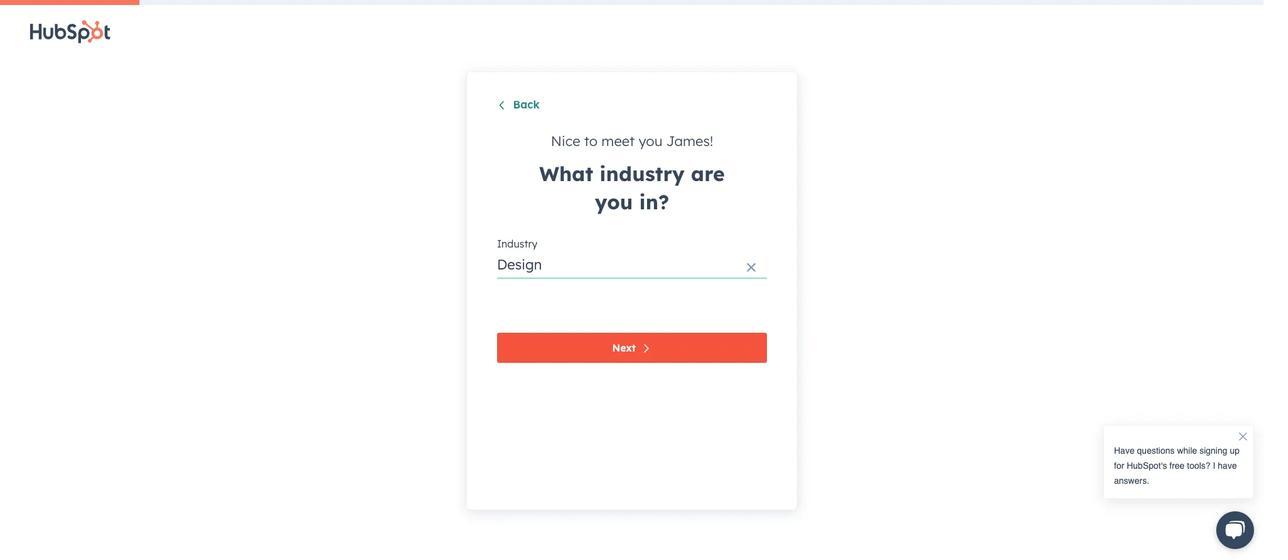 Task type: locate. For each thing, give the bounding box(es) containing it.
next
[[612, 342, 636, 355]]

you right meet
[[639, 133, 662, 150]]

james!
[[666, 133, 713, 150]]

0 vertical spatial you
[[639, 133, 662, 150]]

Search search field
[[497, 254, 767, 280]]

1 vertical spatial you
[[595, 190, 633, 215]]

0 horizontal spatial you
[[595, 190, 633, 215]]

you
[[639, 133, 662, 150], [595, 190, 633, 215]]

1 horizontal spatial you
[[639, 133, 662, 150]]

you down industry
[[595, 190, 633, 215]]

you for in?
[[595, 190, 633, 215]]

you inside what industry are you in?
[[595, 190, 633, 215]]

meet
[[601, 133, 635, 150]]

to
[[584, 133, 598, 150]]

hubspot image
[[30, 20, 110, 43]]

nice
[[551, 133, 580, 150]]



Task type: vqa. For each thing, say whether or not it's contained in the screenshot.
Clear input image
yes



Task type: describe. For each thing, give the bounding box(es) containing it.
are
[[691, 162, 725, 187]]

back
[[513, 98, 540, 111]]

industry
[[600, 162, 685, 187]]

industry
[[497, 238, 537, 251]]

in?
[[639, 190, 669, 215]]

step 1 of 8 progress bar
[[0, 0, 139, 5]]

chat widget region
[[1091, 410, 1264, 560]]

nice to meet you james!
[[551, 133, 713, 150]]

what industry are you in?
[[539, 162, 725, 215]]

what
[[539, 162, 593, 187]]

clear input image
[[746, 264, 756, 274]]

you for james!
[[639, 133, 662, 150]]

next button
[[497, 333, 767, 364]]

back button
[[497, 98, 540, 114]]



